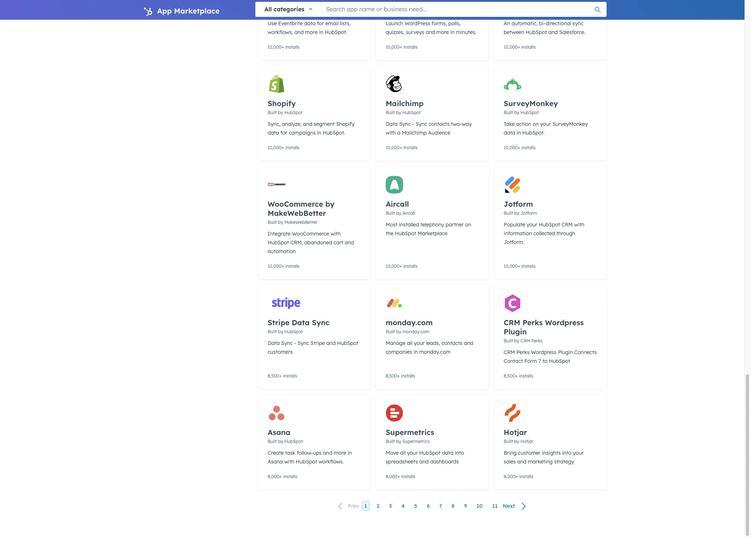 Task type: describe. For each thing, give the bounding box(es) containing it.
1
[[365, 503, 368, 510]]

and inside sync, analyze, and segment shopify data for campaigns in hubspot.
[[303, 121, 313, 127]]

crm,
[[291, 240, 303, 246]]

abandoned
[[305, 240, 333, 246]]

8,000 for supermetrics
[[386, 474, 398, 480]]

1 vertical spatial perks
[[532, 338, 543, 344]]

directional
[[546, 20, 572, 27]]

9 button
[[462, 502, 470, 511]]

hubspot inside the surveymonkey built by hubspot
[[521, 110, 539, 115]]

4 button
[[399, 502, 408, 511]]

hubspot inside an automatic, bi-directional sync between hubspot and salesforce.
[[526, 29, 548, 36]]

+ for monday.com
[[398, 374, 400, 379]]

10,000 + installs for mailchimp
[[386, 145, 418, 151]]

installs for mailchimp
[[404, 145, 418, 151]]

installs for jotform
[[522, 264, 536, 269]]

built inside 'shopify built by hubspot'
[[268, 110, 277, 115]]

eventbrite
[[279, 20, 303, 27]]

data inside use eventbrite data for email lists, workflows, and more in hubspot.
[[305, 20, 316, 27]]

into inside bring customer insights into your sales and marketing strategy
[[563, 450, 572, 457]]

installs for aircall
[[404, 264, 418, 269]]

shopify inside sync, analyze, and segment shopify data for campaigns in hubspot.
[[337, 121, 355, 127]]

between
[[504, 29, 525, 36]]

all
[[265, 5, 272, 13]]

4
[[402, 503, 405, 510]]

5 button
[[412, 502, 420, 511]]

take action on your surveymonkey data in hubspot.
[[504, 121, 589, 136]]

in inside 'launch wordpress forms, polls, quizzes, surveys and more in minutes.'
[[451, 29, 455, 36]]

monday.com built by monday.com
[[386, 318, 433, 335]]

integrate woocommerce with hubspot crm, abandoned cart and automation
[[268, 231, 355, 255]]

10,000 + installs down workflows,
[[268, 44, 300, 50]]

an automatic, bi-directional sync between hubspot and salesforce.
[[504, 20, 586, 36]]

monday.com inside the manage all your leads, contacts and companies in monday.com
[[420, 349, 451, 356]]

with inside populate your hubspot crm with information collected through jotform.
[[575, 222, 585, 228]]

information
[[504, 230, 533, 237]]

8,000 for asana
[[268, 474, 280, 480]]

7 button
[[437, 502, 445, 511]]

+ for supermetrics
[[398, 474, 400, 480]]

installs for shopify
[[286, 145, 300, 151]]

aircall built by aircall
[[386, 200, 416, 216]]

8
[[452, 503, 455, 510]]

installs for crm
[[520, 374, 534, 379]]

plugin for crm perks wordpress plugin connects contact form 7 to hubspot
[[559, 349, 573, 356]]

10,000 down quizzes,
[[386, 44, 400, 50]]

more inside use eventbrite data for email lists, workflows, and more in hubspot.
[[306, 29, 318, 36]]

crm perks wordpress plugin connects contact form 7 to hubspot
[[504, 349, 597, 365]]

and inside bring customer insights into your sales and marketing strategy
[[518, 459, 527, 466]]

installed
[[399, 222, 420, 228]]

and inside the 'integrate woocommerce with hubspot crm, abandoned cart and automation'
[[345, 240, 355, 246]]

surveymonkey built by hubspot
[[504, 99, 559, 115]]

built inside supermetrics built by supermetrics
[[386, 439, 395, 445]]

marketing
[[529, 459, 553, 466]]

hubspot inside 'shopify built by hubspot'
[[285, 110, 303, 115]]

by inside monday.com built by monday.com
[[397, 329, 402, 335]]

contacts for mailchimp
[[429, 121, 450, 127]]

segment
[[314, 121, 335, 127]]

mailchimp inside data sync - sync contacts two-way with a mailchimp audience
[[402, 130, 427, 136]]

contacts for monday.com
[[442, 340, 463, 347]]

app
[[157, 6, 172, 15]]

wordpress for crm perks wordpress plugin built by crm perks
[[546, 318, 584, 328]]

10,000 for mailchimp
[[386, 145, 400, 151]]

10,000 + installs down quizzes,
[[386, 44, 418, 50]]

8,500 for plugin
[[504, 374, 516, 379]]

plugin for crm perks wordpress plugin built by crm perks
[[504, 328, 527, 337]]

marketplace inside most installed telephony partner on the hubspot marketplace
[[418, 230, 448, 237]]

lists,
[[340, 20, 351, 27]]

most
[[386, 222, 398, 228]]

populate
[[504, 222, 526, 228]]

8,000 + installs for asana
[[268, 474, 298, 480]]

woocommerce inside the 'integrate woocommerce with hubspot crm, abandoned cart and automation'
[[292, 231, 330, 237]]

built inside jotform built by jotform
[[504, 211, 514, 216]]

8,500 + installs for built
[[268, 374, 298, 379]]

on inside take action on your surveymonkey data in hubspot.
[[533, 121, 539, 127]]

minutes.
[[457, 29, 477, 36]]

3
[[389, 503, 392, 510]]

data sync - sync contacts two-way with a mailchimp audience
[[386, 121, 472, 136]]

spreadsheets
[[386, 459, 419, 466]]

pagination navigation
[[258, 502, 607, 512]]

manage all your leads, contacts and companies in monday.com
[[386, 340, 474, 356]]

audience
[[429, 130, 451, 136]]

10,000 for surveymonkey
[[504, 145, 518, 151]]

crm inside crm perks wordpress plugin connects contact form 7 to hubspot
[[504, 349, 516, 356]]

customers
[[268, 349, 293, 356]]

two-
[[452, 121, 462, 127]]

wordpress for crm perks wordpress plugin connects contact form 7 to hubspot
[[532, 349, 557, 356]]

use
[[268, 20, 277, 27]]

ups
[[313, 450, 322, 457]]

your inside bring customer insights into your sales and marketing strategy
[[574, 450, 584, 457]]

data inside the stripе data sync built by hubspot
[[292, 318, 310, 328]]

jotform.
[[504, 239, 525, 246]]

task
[[285, 450, 296, 457]]

to
[[543, 358, 548, 365]]

leads,
[[427, 340, 441, 347]]

in inside the manage all your leads, contacts and companies in monday.com
[[414, 349, 418, 356]]

+ for crm
[[516, 374, 519, 379]]

salesforce.
[[560, 29, 586, 36]]

sales
[[504, 459, 516, 466]]

by inside mailchimp built by hubspot
[[397, 110, 402, 115]]

with inside the 'integrate woocommerce with hubspot crm, abandoned cart and automation'
[[331, 231, 341, 237]]

built inside asana built by hubspot
[[268, 439, 277, 445]]

0 vertical spatial supermetrics
[[386, 428, 435, 437]]

10,000 + installs for jotform
[[504, 264, 536, 269]]

1 vertical spatial jotform
[[521, 211, 538, 216]]

hubspot inside asana built by hubspot
[[285, 439, 303, 445]]

by inside asana built by hubspot
[[278, 439, 284, 445]]

workflows,
[[268, 29, 293, 36]]

1 vertical spatial makewebbetter
[[285, 220, 318, 225]]

0 vertical spatial hotjar
[[504, 428, 528, 437]]

data inside move all your hubspot data into spreadsheets and dashboards
[[443, 450, 454, 457]]

hubspot inside most installed telephony partner on the hubspot marketplace
[[395, 230, 417, 237]]

8,500 for built
[[268, 374, 279, 379]]

by inside crm perks wordpress plugin built by crm perks
[[515, 338, 520, 344]]

for inside sync, analyze, and segment shopify data for campaigns in hubspot.
[[281, 130, 288, 136]]

shopify built by hubspot
[[268, 99, 303, 115]]

hubspot. inside sync, analyze, and segment shopify data for campaigns in hubspot.
[[323, 130, 346, 136]]

2 button
[[375, 502, 383, 511]]

partner
[[446, 222, 464, 228]]

by inside hotjar built by hotjar
[[515, 439, 520, 445]]

forms
[[419, 9, 432, 15]]

data for built
[[386, 121, 398, 127]]

6 button
[[425, 502, 433, 511]]

your inside the manage all your leads, contacts and companies in monday.com
[[414, 340, 425, 347]]

insights
[[543, 450, 561, 457]]

installs for hotjar
[[520, 474, 534, 480]]

in inside use eventbrite data for email lists, workflows, and more in hubspot.
[[319, 29, 324, 36]]

by inside 'shopify built by hubspot'
[[278, 110, 284, 115]]

stripе data sync built by hubspot
[[268, 318, 330, 335]]

with inside data sync - sync contacts two-way with a mailchimp audience
[[386, 130, 396, 136]]

8,000 + installs for supermetrics
[[386, 474, 416, 480]]

9
[[465, 503, 468, 510]]

1 vertical spatial aircall
[[403, 211, 416, 216]]

all categories
[[265, 5, 305, 13]]

sync down mailchimp built by hubspot
[[416, 121, 428, 127]]

monday.com inside monday.com built by monday.com
[[403, 329, 430, 335]]

customer
[[519, 450, 541, 457]]

hubspot up automatic,
[[521, 9, 539, 15]]

built inside the stripе data sync built by hubspot
[[268, 329, 277, 335]]

+ for aircall
[[400, 264, 403, 269]]

launch wordpress forms, polls, quizzes, surveys and more in minutes.
[[386, 20, 477, 36]]

0 horizontal spatial marketplace
[[174, 6, 220, 15]]

on inside most installed telephony partner on the hubspot marketplace
[[466, 222, 472, 228]]

hubspot inside data sync - sync stripe and hubspot customers
[[337, 340, 359, 347]]

3 button
[[387, 502, 395, 511]]

hubspot. inside use eventbrite data for email lists, workflows, and more in hubspot.
[[325, 29, 348, 36]]

supermetrics built by supermetrics
[[386, 428, 435, 445]]

10,000 down workflows,
[[268, 44, 282, 50]]

- for stripе
[[294, 340, 297, 347]]

11 button
[[490, 502, 501, 511]]

built inside the surveymonkey built by hubspot
[[504, 110, 514, 115]]

and inside use eventbrite data for email lists, workflows, and more in hubspot.
[[295, 29, 304, 36]]

10,000 + installs for shopify
[[268, 145, 300, 151]]

10,000 for aircall
[[386, 264, 400, 269]]

for inside use eventbrite data for email lists, workflows, and more in hubspot.
[[317, 20, 324, 27]]

contact
[[504, 358, 524, 365]]

telephony
[[421, 222, 445, 228]]

hubspot. inside take action on your surveymonkey data in hubspot.
[[523, 130, 545, 136]]

hotjar built by hotjar
[[504, 428, 534, 445]]

by inside the stripе data sync built by hubspot
[[278, 329, 284, 335]]

10,000 + installs down between
[[504, 44, 536, 50]]

manage
[[386, 340, 406, 347]]

polls,
[[449, 20, 461, 27]]

next
[[503, 503, 516, 510]]

+ for woocommerce
[[282, 264, 284, 269]]

10 button
[[475, 502, 486, 511]]

sync, analyze, and segment shopify data for campaigns in hubspot.
[[268, 121, 355, 136]]

use eventbrite data for email lists, workflows, and more in hubspot.
[[268, 20, 351, 36]]

sync up the a on the top right of page
[[400, 121, 411, 127]]

5
[[415, 503, 418, 510]]

more inside 'launch wordpress forms, polls, quizzes, surveys and more in minutes.'
[[437, 29, 449, 36]]

bi-
[[540, 20, 546, 27]]

11
[[493, 503, 498, 510]]

supermetrics inside supermetrics built by supermetrics
[[403, 439, 430, 445]]

built inside hotjar built by hotjar
[[504, 439, 514, 445]]

all categories button
[[256, 2, 322, 17]]

8,000 + installs for hotjar
[[504, 474, 534, 480]]

8 button
[[450, 502, 458, 511]]



Task type: vqa. For each thing, say whether or not it's contained in the screenshot.


Task type: locate. For each thing, give the bounding box(es) containing it.
hubspot inside the stripе data sync built by hubspot
[[285, 329, 303, 335]]

8,500 + installs for monday.com
[[386, 374, 416, 379]]

8,500 + installs down companies at the right of the page
[[386, 374, 416, 379]]

hubspot inside the 'integrate woocommerce with hubspot crm, abandoned cart and automation'
[[268, 240, 289, 246]]

your
[[541, 121, 552, 127], [527, 222, 538, 228], [414, 340, 425, 347], [408, 450, 418, 457], [574, 450, 584, 457]]

10,000 + installs for aircall
[[386, 264, 418, 269]]

hubspot inside crm perks wordpress plugin connects contact form 7 to hubspot
[[550, 358, 571, 365]]

contacts
[[429, 121, 450, 127], [442, 340, 463, 347]]

sync
[[573, 20, 584, 27]]

surveymonkey
[[504, 99, 559, 108], [553, 121, 589, 127]]

makewebbetter up "crm,"
[[285, 220, 318, 225]]

your inside move all your hubspot data into spreadsheets and dashboards
[[408, 450, 418, 457]]

10,000 + installs down the
[[386, 264, 418, 269]]

0 vertical spatial woocommerce
[[268, 200, 324, 209]]

plugin inside crm perks wordpress plugin built by crm perks
[[504, 328, 527, 337]]

wordpress inside crm perks wordpress plugin connects contact form 7 to hubspot
[[532, 349, 557, 356]]

0 vertical spatial aircall
[[386, 200, 410, 209]]

7
[[539, 358, 542, 365], [440, 503, 443, 510]]

with
[[386, 130, 396, 136], [575, 222, 585, 228], [331, 231, 341, 237], [285, 459, 295, 466]]

into up strategy
[[563, 450, 572, 457]]

1 button
[[362, 502, 370, 511]]

0 vertical spatial wordpress
[[546, 318, 584, 328]]

10,000 down the "jotform."
[[504, 264, 518, 269]]

marketplace
[[174, 6, 220, 15], [418, 230, 448, 237]]

woocommerce up integrate
[[268, 200, 324, 209]]

more up workflows. on the left bottom of page
[[334, 450, 347, 457]]

10,000 down sync,
[[268, 145, 282, 151]]

1 horizontal spatial all
[[407, 340, 413, 347]]

marketplace down telephony
[[418, 230, 448, 237]]

data sync - sync stripe and hubspot customers
[[268, 340, 359, 356]]

1 vertical spatial monday.com
[[403, 329, 430, 335]]

in inside sync, analyze, and segment shopify data for campaigns in hubspot.
[[317, 130, 322, 136]]

2 asana from the top
[[268, 459, 283, 466]]

your up the spreadsheets
[[408, 450, 418, 457]]

built inside woocommerce by makewebbetter built by makewebbetter
[[268, 220, 277, 225]]

2 horizontal spatial data
[[386, 121, 398, 127]]

quizzes,
[[386, 29, 405, 36]]

1 vertical spatial woocommerce
[[292, 231, 330, 237]]

populate your hubspot crm with information collected through jotform.
[[504, 222, 585, 246]]

1 horizontal spatial into
[[563, 450, 572, 457]]

sync left stripe
[[298, 340, 310, 347]]

7 inside crm perks wordpress plugin connects contact form 7 to hubspot
[[539, 358, 542, 365]]

0 horizontal spatial shopify
[[268, 99, 296, 108]]

built inside mailchimp built by hubspot
[[386, 110, 395, 115]]

plugin inside crm perks wordpress plugin connects contact form 7 to hubspot
[[559, 349, 573, 356]]

perks for crm perks wordpress plugin built by crm perks
[[523, 318, 543, 328]]

supermetrics up move at right
[[386, 428, 435, 437]]

with up cart
[[331, 231, 341, 237]]

sync
[[400, 121, 411, 127], [416, 121, 428, 127], [312, 318, 330, 328], [281, 340, 293, 347], [298, 340, 310, 347]]

1 vertical spatial surveymonkey
[[553, 121, 589, 127]]

hubspot. down action
[[523, 130, 545, 136]]

10,000 + installs for woocommerce by makewebbetter
[[268, 264, 300, 269]]

8,000 + installs down sales
[[504, 474, 534, 480]]

1 vertical spatial contacts
[[442, 340, 463, 347]]

into inside move all your hubspot data into spreadsheets and dashboards
[[455, 450, 465, 457]]

10,000 down the a on the top right of page
[[386, 145, 400, 151]]

hubspot up task
[[285, 439, 303, 445]]

data up the a on the top right of page
[[386, 121, 398, 127]]

and inside 'launch wordpress forms, polls, quizzes, surveys and more in minutes.'
[[426, 29, 436, 36]]

0 vertical spatial contacts
[[429, 121, 450, 127]]

+ for hotjar
[[516, 474, 519, 480]]

most installed telephony partner on the hubspot marketplace
[[386, 222, 472, 237]]

data inside sync, analyze, and segment shopify data for campaigns in hubspot.
[[268, 130, 279, 136]]

contacts inside data sync - sync contacts two-way with a mailchimp audience
[[429, 121, 450, 127]]

0 horizontal spatial into
[[455, 450, 465, 457]]

hubspot inside mailchimp built by hubspot
[[403, 110, 421, 115]]

Search app name or business need... search field
[[322, 2, 607, 16]]

1 8,000 from the left
[[268, 474, 280, 480]]

0 horizontal spatial 8,000
[[268, 474, 280, 480]]

and inside create task follow-ups and more in asana with hubspot workflows.
[[323, 450, 333, 457]]

1 vertical spatial -
[[294, 340, 297, 347]]

integrate
[[268, 231, 291, 237]]

1 vertical spatial wordpress
[[532, 349, 557, 356]]

monday.com up manage
[[386, 318, 433, 328]]

woocommerce
[[268, 200, 324, 209], [292, 231, 330, 237]]

monday.com up leads,
[[403, 329, 430, 335]]

2 8,500 from the left
[[386, 374, 398, 379]]

installs for supermetrics
[[402, 474, 416, 480]]

companies
[[386, 349, 413, 356]]

campaigns
[[289, 130, 316, 136]]

data right "stripе"
[[292, 318, 310, 328]]

automation
[[268, 248, 296, 255]]

10,000 down automation
[[268, 264, 282, 269]]

and right stripe
[[327, 340, 336, 347]]

hubspot down "stripе"
[[285, 329, 303, 335]]

asana down create
[[268, 459, 283, 466]]

more
[[306, 29, 318, 36], [437, 29, 449, 36], [334, 450, 347, 457]]

surveys
[[406, 29, 425, 36]]

0 vertical spatial for
[[317, 20, 324, 27]]

1 horizontal spatial 7
[[539, 358, 542, 365]]

perks inside crm perks wordpress plugin connects contact form 7 to hubspot
[[517, 349, 530, 356]]

on
[[533, 121, 539, 127], [466, 222, 472, 228]]

data right eventbrite
[[305, 20, 316, 27]]

0 vertical spatial shopify
[[268, 99, 296, 108]]

workflows.
[[319, 459, 344, 466]]

0 vertical spatial monday.com
[[386, 318, 433, 328]]

1 horizontal spatial 8,000
[[386, 474, 398, 480]]

monday.com
[[386, 318, 433, 328], [403, 329, 430, 335], [420, 349, 451, 356]]

0 vertical spatial makewebbetter
[[268, 209, 326, 218]]

+
[[282, 44, 284, 50], [400, 44, 403, 50], [518, 44, 521, 50], [282, 145, 284, 151], [400, 145, 403, 151], [518, 145, 521, 151], [282, 264, 284, 269], [400, 264, 403, 269], [518, 264, 521, 269], [279, 374, 282, 379], [398, 374, 400, 379], [516, 374, 519, 379], [280, 474, 282, 480], [398, 474, 400, 480], [516, 474, 519, 480]]

more inside create task follow-ups and more in asana with hubspot workflows.
[[334, 450, 347, 457]]

2 vertical spatial monday.com
[[420, 349, 451, 356]]

1 horizontal spatial more
[[334, 450, 347, 457]]

your inside take action on your surveymonkey data in hubspot.
[[541, 121, 552, 127]]

- inside data sync - sync contacts two-way with a mailchimp audience
[[413, 121, 415, 127]]

sync inside the stripе data sync built by hubspot
[[312, 318, 330, 328]]

0 vertical spatial data
[[386, 121, 398, 127]]

10,000 + installs down the a on the top right of page
[[386, 145, 418, 151]]

forms,
[[432, 20, 447, 27]]

- down mailchimp built by hubspot
[[413, 121, 415, 127]]

and up campaigns
[[303, 121, 313, 127]]

built by hubspot
[[268, 9, 303, 15], [504, 9, 539, 15]]

0 horizontal spatial 8,500 + installs
[[268, 374, 298, 379]]

through
[[557, 230, 576, 237]]

10,000 + installs for surveymonkey
[[504, 145, 536, 151]]

wordpress up the connects
[[546, 318, 584, 328]]

built inside aircall built by aircall
[[386, 211, 395, 216]]

form
[[525, 358, 538, 365]]

0 horizontal spatial all
[[401, 450, 406, 457]]

on right partner
[[466, 222, 472, 228]]

mailchimp built by hubspot
[[386, 99, 424, 115]]

plugin left the connects
[[559, 349, 573, 356]]

0 vertical spatial asana
[[268, 428, 291, 437]]

0 horizontal spatial built by hubspot
[[268, 9, 303, 15]]

automatic,
[[512, 20, 538, 27]]

hubspot inside create task follow-ups and more in asana with hubspot workflows.
[[296, 459, 318, 466]]

+ for mailchimp
[[400, 145, 403, 151]]

1 vertical spatial data
[[292, 318, 310, 328]]

the
[[386, 230, 394, 237]]

0 horizontal spatial more
[[306, 29, 318, 36]]

hotjar up the bring
[[504, 428, 528, 437]]

2 8,000 from the left
[[386, 474, 398, 480]]

with up through
[[575, 222, 585, 228]]

1 vertical spatial supermetrics
[[403, 439, 430, 445]]

10,000 for woocommerce by makewebbetter
[[268, 264, 282, 269]]

hotjar up 'customer'
[[521, 439, 534, 445]]

perks for crm perks wordpress plugin connects contact form 7 to hubspot
[[517, 349, 530, 356]]

0 vertical spatial -
[[413, 121, 415, 127]]

hubspot.
[[325, 29, 348, 36], [323, 130, 346, 136], [523, 130, 545, 136]]

8,000 down create
[[268, 474, 280, 480]]

sync,
[[268, 121, 281, 127]]

0 vertical spatial plugin
[[504, 328, 527, 337]]

shopify right segment
[[337, 121, 355, 127]]

1 horizontal spatial built by hubspot
[[504, 9, 539, 15]]

bring customer insights into your sales and marketing strategy
[[504, 450, 584, 466]]

installs for woocommerce
[[286, 264, 300, 269]]

crm perks wordpress plugin built by crm perks
[[504, 318, 584, 344]]

and
[[295, 29, 304, 36], [426, 29, 436, 36], [549, 29, 558, 36], [303, 121, 313, 127], [345, 240, 355, 246], [327, 340, 336, 347], [465, 340, 474, 347], [323, 450, 333, 457], [420, 459, 429, 466], [518, 459, 527, 466]]

8,500 + installs down 'customers'
[[268, 374, 298, 379]]

and down 'customer'
[[518, 459, 527, 466]]

data inside data sync - sync stripe and hubspot customers
[[268, 340, 280, 347]]

in inside take action on your surveymonkey data in hubspot.
[[517, 130, 522, 136]]

into up 'dashboards' at the bottom right of the page
[[455, 450, 465, 457]]

data down the take
[[504, 130, 516, 136]]

makewebbetter up integrate
[[268, 209, 326, 218]]

stripе
[[268, 318, 290, 328]]

3 8,000 from the left
[[504, 474, 516, 480]]

+ for stripе
[[279, 374, 282, 379]]

0 horizontal spatial 8,500
[[268, 374, 279, 379]]

way
[[462, 121, 472, 127]]

1 horizontal spatial on
[[533, 121, 539, 127]]

7 left to
[[539, 358, 542, 365]]

installs for asana
[[284, 474, 298, 480]]

jotform
[[504, 200, 534, 209], [521, 211, 538, 216]]

1 vertical spatial plugin
[[559, 349, 573, 356]]

data up 'dashboards' at the bottom right of the page
[[443, 450, 454, 457]]

categories
[[274, 5, 305, 13]]

hubspot up data sync - sync contacts two-way with a mailchimp audience
[[403, 110, 421, 115]]

and left 'dashboards' at the bottom right of the page
[[420, 459, 429, 466]]

8,500
[[268, 374, 279, 379], [386, 374, 398, 379], [504, 374, 516, 379]]

8,500 down contact on the bottom of the page
[[504, 374, 516, 379]]

8,000 + installs down create
[[268, 474, 298, 480]]

data for data
[[268, 340, 280, 347]]

+ for shopify
[[282, 145, 284, 151]]

all inside the manage all your leads, contacts and companies in monday.com
[[407, 340, 413, 347]]

and down the forms,
[[426, 29, 436, 36]]

hubspot right to
[[550, 358, 571, 365]]

marketplace right app
[[174, 6, 220, 15]]

data up 'customers'
[[268, 340, 280, 347]]

crm inside populate your hubspot crm with information collected through jotform.
[[562, 222, 574, 228]]

3 8,000 + installs from the left
[[504, 474, 534, 480]]

10
[[477, 503, 483, 510]]

0 vertical spatial on
[[533, 121, 539, 127]]

collected
[[534, 230, 556, 237]]

10,000 for shopify
[[268, 145, 282, 151]]

launch
[[386, 20, 404, 27]]

0 vertical spatial jotform
[[504, 200, 534, 209]]

0 horizontal spatial 8,000 + installs
[[268, 474, 298, 480]]

aircall up most
[[386, 200, 410, 209]]

data down sync,
[[268, 130, 279, 136]]

mailchimp right the a on the top right of page
[[402, 130, 427, 136]]

built
[[268, 9, 277, 15], [386, 9, 395, 15], [504, 9, 514, 15], [268, 110, 277, 115], [386, 110, 395, 115], [504, 110, 514, 115], [386, 211, 395, 216], [504, 211, 514, 216], [268, 220, 277, 225], [268, 329, 277, 335], [386, 329, 395, 335], [504, 338, 514, 344], [268, 439, 277, 445], [386, 439, 395, 445], [504, 439, 514, 445]]

and inside the manage all your leads, contacts and companies in monday.com
[[465, 340, 474, 347]]

sync up 'customers'
[[281, 340, 293, 347]]

- for mailchimp
[[413, 121, 415, 127]]

2 horizontal spatial 8,000 + installs
[[504, 474, 534, 480]]

wordpress inside crm perks wordpress plugin built by crm perks
[[546, 318, 584, 328]]

plugin
[[504, 328, 527, 337], [559, 349, 573, 356]]

supermetrics
[[386, 428, 435, 437], [403, 439, 430, 445]]

all up companies at the right of the page
[[407, 340, 413, 347]]

10,000 + installs down the "jotform."
[[504, 264, 536, 269]]

take
[[504, 121, 515, 127]]

8,000 + installs
[[268, 474, 298, 480], [386, 474, 416, 480], [504, 474, 534, 480]]

built by hubspot up automatic,
[[504, 9, 539, 15]]

for down analyze,
[[281, 130, 288, 136]]

for left email
[[317, 20, 324, 27]]

shopify inside 'shopify built by hubspot'
[[268, 99, 296, 108]]

move
[[386, 450, 399, 457]]

hubspot up 'dashboards' at the bottom right of the page
[[420, 450, 441, 457]]

mailchimp up the a on the top right of page
[[386, 99, 424, 108]]

asana inside asana built by hubspot
[[268, 428, 291, 437]]

in inside create task follow-ups and more in asana with hubspot workflows.
[[348, 450, 352, 457]]

2 built by hubspot from the left
[[504, 9, 539, 15]]

1 8,500 + installs from the left
[[268, 374, 298, 379]]

shopify up sync,
[[268, 99, 296, 108]]

1 vertical spatial asana
[[268, 459, 283, 466]]

2 vertical spatial perks
[[517, 349, 530, 356]]

8,000
[[268, 474, 280, 480], [386, 474, 398, 480], [504, 474, 516, 480]]

by inside supermetrics built by supermetrics
[[397, 439, 402, 445]]

6
[[427, 503, 430, 510]]

1 vertical spatial all
[[401, 450, 406, 457]]

10,000 + installs
[[268, 44, 300, 50], [386, 44, 418, 50], [504, 44, 536, 50], [268, 145, 300, 151], [386, 145, 418, 151], [504, 145, 536, 151], [268, 264, 300, 269], [386, 264, 418, 269], [504, 264, 536, 269]]

- down the stripе data sync built by hubspot
[[294, 340, 297, 347]]

asana inside create task follow-ups and more in asana with hubspot workflows.
[[268, 459, 283, 466]]

data inside take action on your surveymonkey data in hubspot.
[[504, 130, 516, 136]]

perks
[[523, 318, 543, 328], [532, 338, 543, 344], [517, 349, 530, 356]]

and inside an automatic, bi-directional sync between hubspot and salesforce.
[[549, 29, 558, 36]]

wordpress
[[405, 20, 431, 27]]

1 8,000 + installs from the left
[[268, 474, 298, 480]]

2 8,000 + installs from the left
[[386, 474, 416, 480]]

data
[[305, 20, 316, 27], [268, 130, 279, 136], [504, 130, 516, 136], [443, 450, 454, 457]]

1 horizontal spatial marketplace
[[418, 230, 448, 237]]

+ for asana
[[280, 474, 282, 480]]

0 horizontal spatial plugin
[[504, 328, 527, 337]]

stripe
[[311, 340, 325, 347]]

hubspot up collected
[[539, 222, 561, 228]]

1 into from the left
[[455, 450, 465, 457]]

1 8,500 from the left
[[268, 374, 279, 379]]

1 horizontal spatial 8,500
[[386, 374, 398, 379]]

app marketplace
[[157, 6, 220, 15]]

asana built by hubspot
[[268, 428, 303, 445]]

all for supermetrics
[[401, 450, 406, 457]]

by
[[278, 9, 284, 15], [397, 9, 402, 15], [515, 9, 520, 15], [278, 110, 284, 115], [397, 110, 402, 115], [515, 110, 520, 115], [326, 200, 335, 209], [397, 211, 402, 216], [515, 211, 520, 216], [278, 220, 284, 225], [278, 329, 284, 335], [397, 329, 402, 335], [515, 338, 520, 344], [278, 439, 284, 445], [397, 439, 402, 445], [515, 439, 520, 445]]

hubspot down installed
[[395, 230, 417, 237]]

1 vertical spatial for
[[281, 130, 288, 136]]

and inside data sync - sync stripe and hubspot customers
[[327, 340, 336, 347]]

2 horizontal spatial 8,500
[[504, 374, 516, 379]]

1 horizontal spatial 8,500 + installs
[[386, 374, 416, 379]]

hubspot up action
[[521, 110, 539, 115]]

installs for surveymonkey
[[522, 145, 536, 151]]

0 vertical spatial perks
[[523, 318, 543, 328]]

8,500 + installs down contact on the bottom of the page
[[504, 374, 534, 379]]

hubspot up eventbrite
[[285, 9, 303, 15]]

woocommerce inside woocommerce by makewebbetter built by makewebbetter
[[268, 200, 324, 209]]

0 vertical spatial surveymonkey
[[504, 99, 559, 108]]

dashboards
[[431, 459, 459, 466]]

more down the forms,
[[437, 29, 449, 36]]

8,000 + installs down the spreadsheets
[[386, 474, 416, 480]]

1 vertical spatial mailchimp
[[402, 130, 427, 136]]

and inside move all your hubspot data into spreadsheets and dashboards
[[420, 459, 429, 466]]

- inside data sync - sync stripe and hubspot customers
[[294, 340, 297, 347]]

your right action
[[541, 121, 552, 127]]

hubspot
[[285, 9, 303, 15], [521, 9, 539, 15], [526, 29, 548, 36], [285, 110, 303, 115], [403, 110, 421, 115], [521, 110, 539, 115], [539, 222, 561, 228], [395, 230, 417, 237], [268, 240, 289, 246], [285, 329, 303, 335], [337, 340, 359, 347], [550, 358, 571, 365], [285, 439, 303, 445], [420, 450, 441, 457], [296, 459, 318, 466]]

woocommerce up "abandoned"
[[292, 231, 330, 237]]

1 horizontal spatial for
[[317, 20, 324, 27]]

3 8,500 + installs from the left
[[504, 374, 534, 379]]

+ for surveymonkey
[[518, 145, 521, 151]]

0 vertical spatial mailchimp
[[386, 99, 424, 108]]

built inside monday.com built by monday.com
[[386, 329, 395, 335]]

2 8,500 + installs from the left
[[386, 374, 416, 379]]

your inside populate your hubspot crm with information collected through jotform.
[[527, 222, 538, 228]]

2 horizontal spatial more
[[437, 29, 449, 36]]

more right workflows,
[[306, 29, 318, 36]]

bring
[[504, 450, 517, 457]]

hubspot inside populate your hubspot crm with information collected through jotform.
[[539, 222, 561, 228]]

hubspot. down email
[[325, 29, 348, 36]]

0 vertical spatial marketplace
[[174, 6, 220, 15]]

installs for stripе
[[283, 374, 298, 379]]

monday.com down leads,
[[420, 349, 451, 356]]

an
[[504, 20, 511, 27]]

all up the spreadsheets
[[401, 450, 406, 457]]

1 vertical spatial marketplace
[[418, 230, 448, 237]]

2 into from the left
[[563, 450, 572, 457]]

installs for monday.com
[[402, 374, 416, 379]]

0 vertical spatial all
[[407, 340, 413, 347]]

1 vertical spatial on
[[466, 222, 472, 228]]

10,000 for jotform
[[504, 264, 518, 269]]

1 horizontal spatial 8,000 + installs
[[386, 474, 416, 480]]

gravity
[[403, 9, 418, 15]]

and right leads,
[[465, 340, 474, 347]]

hubspot down the follow-
[[296, 459, 318, 466]]

1 horizontal spatial plugin
[[559, 349, 573, 356]]

0 horizontal spatial 7
[[440, 503, 443, 510]]

shopify
[[268, 99, 296, 108], [337, 121, 355, 127]]

analyze,
[[282, 121, 302, 127]]

by inside the surveymonkey built by hubspot
[[515, 110, 520, 115]]

1 horizontal spatial data
[[292, 318, 310, 328]]

7 right 6 button
[[440, 503, 443, 510]]

hubspot up analyze,
[[285, 110, 303, 115]]

8,500 + installs for plugin
[[504, 374, 534, 379]]

contacts inside the manage all your leads, contacts and companies in monday.com
[[442, 340, 463, 347]]

and up workflows. on the left bottom of page
[[323, 450, 333, 457]]

all inside move all your hubspot data into spreadsheets and dashboards
[[401, 450, 406, 457]]

makewebbetter
[[268, 209, 326, 218], [285, 220, 318, 225]]

create task follow-ups and more in asana with hubspot workflows.
[[268, 450, 352, 466]]

cart
[[334, 240, 344, 246]]

by inside aircall built by aircall
[[397, 211, 402, 216]]

1 asana from the top
[[268, 428, 291, 437]]

10,000 down between
[[504, 44, 518, 50]]

a
[[398, 130, 401, 136]]

0 horizontal spatial on
[[466, 222, 472, 228]]

2 horizontal spatial 8,000
[[504, 474, 516, 480]]

1 vertical spatial 7
[[440, 503, 443, 510]]

1 built by hubspot from the left
[[268, 9, 303, 15]]

8,000 for hotjar
[[504, 474, 516, 480]]

0 vertical spatial 7
[[539, 358, 542, 365]]

and down eventbrite
[[295, 29, 304, 36]]

8,500 + installs
[[268, 374, 298, 379], [386, 374, 416, 379], [504, 374, 534, 379]]

supermetrics up move all your hubspot data into spreadsheets and dashboards on the bottom right of the page
[[403, 439, 430, 445]]

all for monday.com
[[407, 340, 413, 347]]

1 vertical spatial shopify
[[337, 121, 355, 127]]

1 horizontal spatial -
[[413, 121, 415, 127]]

8,500 for monday.com
[[386, 374, 398, 379]]

built inside crm perks wordpress plugin built by crm perks
[[504, 338, 514, 344]]

prev button
[[334, 502, 362, 512]]

your up collected
[[527, 222, 538, 228]]

1 vertical spatial hotjar
[[521, 439, 534, 445]]

0 horizontal spatial data
[[268, 340, 280, 347]]

hubspot inside move all your hubspot data into spreadsheets and dashboards
[[420, 450, 441, 457]]

contacts right leads,
[[442, 340, 463, 347]]

7 inside button
[[440, 503, 443, 510]]

with left the a on the top right of page
[[386, 130, 396, 136]]

2 horizontal spatial 8,500 + installs
[[504, 374, 534, 379]]

wordpress up to
[[532, 349, 557, 356]]

3 8,500 from the left
[[504, 374, 516, 379]]

surveymonkey inside take action on your surveymonkey data in hubspot.
[[553, 121, 589, 127]]

0 horizontal spatial -
[[294, 340, 297, 347]]

1 horizontal spatial shopify
[[337, 121, 355, 127]]

built by hubspot up eventbrite
[[268, 9, 303, 15]]

10,000 down the
[[386, 264, 400, 269]]

hubspot down integrate
[[268, 240, 289, 246]]

by inside jotform built by jotform
[[515, 211, 520, 216]]

sync up stripe
[[312, 318, 330, 328]]

with inside create task follow-ups and more in asana with hubspot workflows.
[[285, 459, 295, 466]]

0 horizontal spatial for
[[281, 130, 288, 136]]

2 vertical spatial data
[[268, 340, 280, 347]]

next button
[[501, 502, 531, 512]]

+ for jotform
[[518, 264, 521, 269]]



